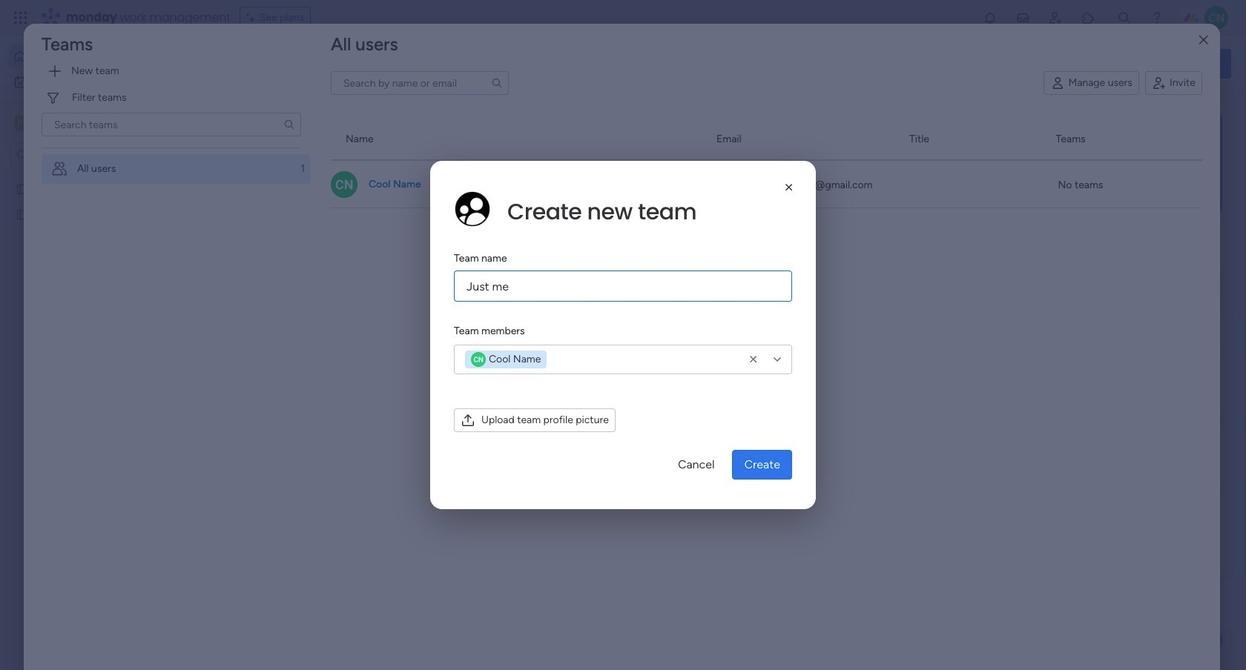 Task type: locate. For each thing, give the bounding box(es) containing it.
1 public board image from the top
[[16, 182, 30, 196]]

dialog
[[0, 0, 1246, 671]]

grid
[[331, 119, 1203, 671]]

1 vertical spatial public board image
[[16, 207, 30, 221]]

0 element
[[379, 353, 397, 371], [379, 353, 397, 371]]

search image
[[491, 77, 503, 89]]

row
[[331, 119, 1203, 161], [331, 161, 1203, 208]]

search everything image
[[1117, 10, 1132, 25]]

1 row from the top
[[331, 119, 1203, 161]]

workspace selection element
[[14, 114, 124, 134]]

None search field
[[331, 71, 509, 95], [42, 113, 301, 136], [331, 71, 509, 95], [42, 113, 301, 136]]

add to favorites image
[[687, 271, 702, 286]]

public board image
[[16, 182, 30, 196], [16, 207, 30, 221]]

cool name image
[[331, 171, 358, 198]]

list box
[[0, 173, 189, 427]]

public board image
[[493, 271, 509, 287]]

2 row from the top
[[331, 161, 1203, 208]]

document
[[430, 161, 816, 510]]

option
[[9, 45, 180, 68], [9, 70, 180, 93], [42, 154, 311, 184], [0, 175, 189, 178]]

component image
[[493, 294, 506, 307]]

close image
[[782, 180, 797, 195]]

Search in workspace field
[[31, 147, 124, 164]]

0 vertical spatial public board image
[[16, 182, 30, 196]]

update feed image
[[1016, 10, 1030, 25]]



Task type: describe. For each thing, give the bounding box(es) containing it.
workspace image
[[14, 115, 29, 131]]

Search by name or email search field
[[331, 71, 509, 95]]

2 public board image from the top
[[16, 207, 30, 221]]

invite members image
[[1048, 10, 1063, 25]]

notifications image
[[983, 10, 998, 25]]

help image
[[1150, 10, 1165, 25]]

close image
[[1199, 34, 1208, 46]]

cool name image
[[1205, 6, 1228, 30]]

see plans image
[[246, 10, 259, 26]]

select product image
[[13, 10, 28, 25]]

close recently visited image
[[229, 121, 247, 139]]

Enter team name text field
[[454, 271, 792, 302]]

Search teams search field
[[42, 113, 301, 136]]

add to favorites image
[[442, 271, 457, 286]]

help center element
[[1009, 425, 1231, 485]]

quick search results list box
[[229, 139, 973, 335]]

monday marketplace image
[[1081, 10, 1096, 25]]

getting started element
[[1009, 354, 1231, 414]]

templates image image
[[1022, 112, 1218, 214]]

search image
[[283, 119, 295, 131]]

cool name element
[[465, 351, 547, 369]]



Task type: vqa. For each thing, say whether or not it's contained in the screenshot.
DAPULSE RIGHTSTROKE image
no



